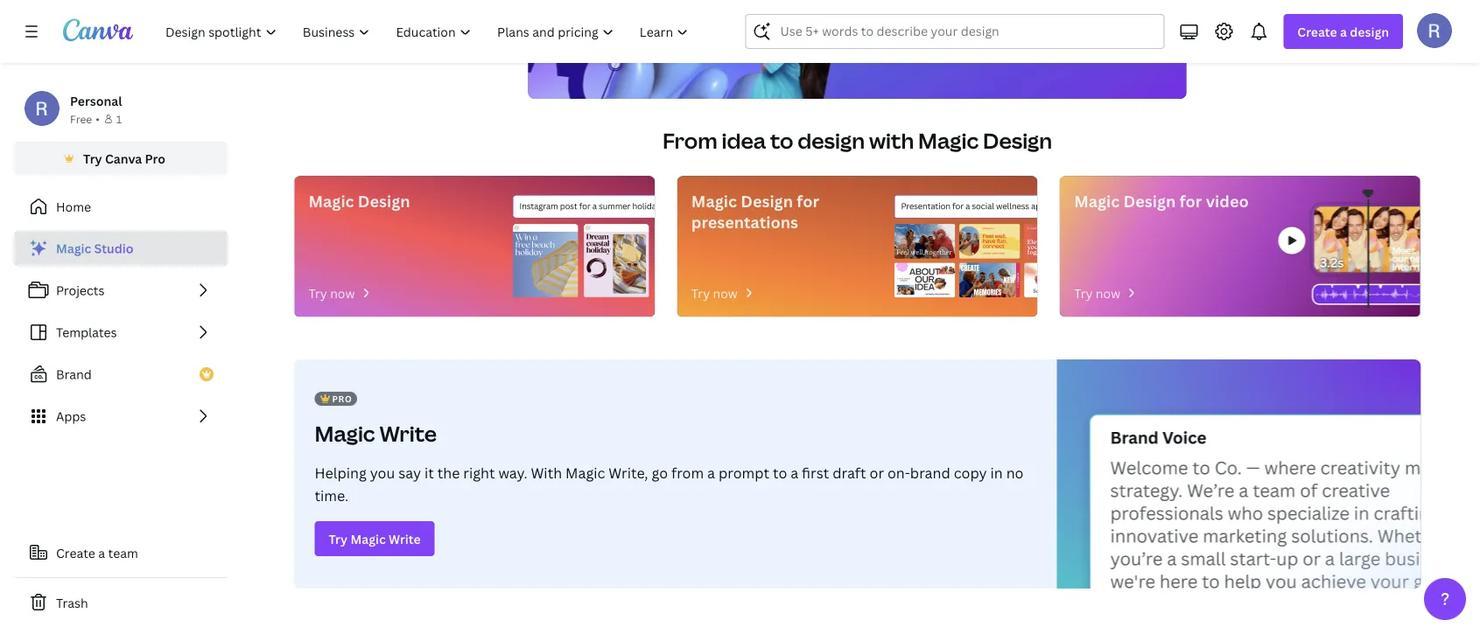 Task type: locate. For each thing, give the bounding box(es) containing it.
3 now from the left
[[1096, 285, 1121, 302]]

1 horizontal spatial for
[[1180, 190, 1203, 212]]

brand link
[[14, 357, 228, 392]]

write down the say
[[389, 531, 421, 548]]

0 horizontal spatial now
[[330, 285, 355, 302]]

design left the with on the right top
[[798, 127, 865, 155]]

try inside "button"
[[83, 150, 102, 167]]

1 vertical spatial write
[[389, 531, 421, 548]]

canva
[[105, 150, 142, 167]]

with
[[870, 127, 915, 155]]

0 horizontal spatial design
[[798, 127, 865, 155]]

write
[[380, 420, 437, 448], [389, 531, 421, 548]]

create inside create a design dropdown button
[[1298, 23, 1338, 40]]

try for magic design for presentations
[[692, 285, 710, 302]]

for for video
[[1180, 190, 1203, 212]]

for down from idea to design with magic design
[[797, 190, 820, 212]]

to left first
[[773, 464, 788, 483]]

write,
[[609, 464, 649, 483]]

apps link
[[14, 399, 228, 434]]

pro
[[332, 393, 352, 405]]

1 vertical spatial design
[[798, 127, 865, 155]]

the
[[438, 464, 460, 483]]

time.
[[315, 487, 349, 506]]

1 vertical spatial to
[[773, 464, 788, 483]]

design inside magic design for presentations
[[741, 190, 794, 212]]

3 try now from the left
[[1075, 285, 1121, 302]]

0 vertical spatial create
[[1298, 23, 1338, 40]]

2 horizontal spatial try now
[[1075, 285, 1121, 302]]

try inside button
[[329, 531, 348, 548]]

design
[[1351, 23, 1390, 40], [798, 127, 865, 155]]

brand
[[911, 464, 951, 483]]

1 vertical spatial create
[[56, 545, 95, 562]]

2 horizontal spatial now
[[1096, 285, 1121, 302]]

magic design
[[309, 190, 411, 212]]

a inside button
[[98, 545, 105, 562]]

0 horizontal spatial for
[[797, 190, 820, 212]]

try for magic design
[[309, 285, 327, 302]]

brand
[[56, 367, 92, 383]]

magic design for video
[[1075, 190, 1250, 212]]

helping
[[315, 464, 367, 483]]

create
[[1298, 23, 1338, 40], [56, 545, 95, 562]]

design left ruby anderson image
[[1351, 23, 1390, 40]]

now for magic design
[[330, 285, 355, 302]]

1 for from the left
[[797, 190, 820, 212]]

right
[[464, 464, 495, 483]]

try magic write button
[[315, 522, 435, 557]]

2 now from the left
[[713, 285, 738, 302]]

1 try now from the left
[[309, 285, 355, 302]]

go
[[652, 464, 668, 483]]

1 horizontal spatial create
[[1298, 23, 1338, 40]]

trash
[[56, 595, 88, 612]]

idea
[[722, 127, 766, 155]]

try for magic design for video
[[1075, 285, 1093, 302]]

2 try now from the left
[[692, 285, 738, 302]]

try canva pro
[[83, 150, 165, 167]]

magic inside button
[[351, 531, 386, 548]]

magic
[[919, 127, 979, 155], [309, 190, 354, 212], [692, 190, 737, 212], [1075, 190, 1120, 212], [56, 240, 91, 257], [315, 420, 375, 448], [566, 464, 606, 483], [351, 531, 386, 548]]

free
[[70, 112, 92, 126]]

2 for from the left
[[1180, 190, 1203, 212]]

None search field
[[746, 14, 1165, 49]]

create a design button
[[1284, 14, 1404, 49]]

1 horizontal spatial try now
[[692, 285, 738, 302]]

0 vertical spatial design
[[1351, 23, 1390, 40]]

for
[[797, 190, 820, 212], [1180, 190, 1203, 212]]

design
[[984, 127, 1053, 155], [358, 190, 411, 212], [741, 190, 794, 212], [1124, 190, 1177, 212]]

for for presentations
[[797, 190, 820, 212]]

create for create a team
[[56, 545, 95, 562]]

you
[[370, 464, 395, 483]]

to right idea
[[771, 127, 794, 155]]

personal
[[70, 92, 122, 109]]

try now
[[309, 285, 355, 302], [692, 285, 738, 302], [1075, 285, 1121, 302]]

try magic write
[[329, 531, 421, 548]]

design for magic design
[[358, 190, 411, 212]]

create inside create a team button
[[56, 545, 95, 562]]

write up the say
[[380, 420, 437, 448]]

for inside magic design for presentations
[[797, 190, 820, 212]]

pro
[[145, 150, 165, 167]]

with
[[531, 464, 562, 483]]

helping you say it the right way. with magic write, go from a prompt to a first draft or on-brand copy in no time.
[[315, 464, 1024, 506]]

list
[[14, 231, 228, 434]]

1 horizontal spatial design
[[1351, 23, 1390, 40]]

0 horizontal spatial try now
[[309, 285, 355, 302]]

draft
[[833, 464, 867, 483]]

try
[[83, 150, 102, 167], [309, 285, 327, 302], [692, 285, 710, 302], [1075, 285, 1093, 302], [329, 531, 348, 548]]

apps
[[56, 409, 86, 425]]

magic studio
[[56, 240, 133, 257]]

now
[[330, 285, 355, 302], [713, 285, 738, 302], [1096, 285, 1121, 302]]

from
[[663, 127, 718, 155]]

1 horizontal spatial now
[[713, 285, 738, 302]]

0 horizontal spatial create
[[56, 545, 95, 562]]

create a team
[[56, 545, 138, 562]]

free •
[[70, 112, 100, 126]]

for left video
[[1180, 190, 1203, 212]]

1 now from the left
[[330, 285, 355, 302]]

studio
[[94, 240, 133, 257]]

Search search field
[[781, 15, 1130, 48]]

to
[[771, 127, 794, 155], [773, 464, 788, 483]]

a
[[1341, 23, 1348, 40], [708, 464, 716, 483], [791, 464, 799, 483], [98, 545, 105, 562]]

video
[[1207, 190, 1250, 212]]



Task type: describe. For each thing, give the bounding box(es) containing it.
now for magic design for video
[[1096, 285, 1121, 302]]

or
[[870, 464, 885, 483]]

team
[[108, 545, 138, 562]]

try now for magic design for presentations
[[692, 285, 738, 302]]

now for magic design for presentations
[[713, 285, 738, 302]]

try now for magic design
[[309, 285, 355, 302]]

it
[[425, 464, 434, 483]]

a inside dropdown button
[[1341, 23, 1348, 40]]

no
[[1007, 464, 1024, 483]]

try canva pro button
[[14, 142, 228, 175]]

magic inside helping you say it the right way. with magic write, go from a prompt to a first draft or on-brand copy in no time.
[[566, 464, 606, 483]]

presentations
[[692, 212, 799, 233]]

in
[[991, 464, 1003, 483]]

magic write
[[315, 420, 437, 448]]

•
[[96, 112, 100, 126]]

design for magic design for video
[[1124, 190, 1177, 212]]

projects link
[[14, 273, 228, 308]]

magic inside magic design for presentations
[[692, 190, 737, 212]]

design inside dropdown button
[[1351, 23, 1390, 40]]

say
[[399, 464, 421, 483]]

to inside helping you say it the right way. with magic write, go from a prompt to a first draft or on-brand copy in no time.
[[773, 464, 788, 483]]

0 vertical spatial write
[[380, 420, 437, 448]]

ruby anderson image
[[1418, 13, 1453, 48]]

create a design
[[1298, 23, 1390, 40]]

from
[[672, 464, 704, 483]]

from idea to design with magic design
[[663, 127, 1053, 155]]

projects
[[56, 282, 105, 299]]

create a team button
[[14, 536, 228, 571]]

home
[[56, 198, 91, 215]]

top level navigation element
[[154, 14, 704, 49]]

trash link
[[14, 586, 228, 621]]

way.
[[499, 464, 528, 483]]

templates
[[56, 324, 117, 341]]

copy
[[954, 464, 988, 483]]

0 vertical spatial to
[[771, 127, 794, 155]]

home link
[[14, 189, 228, 224]]

list containing magic studio
[[14, 231, 228, 434]]

try now for magic design for video
[[1075, 285, 1121, 302]]

magic design for presentations
[[692, 190, 820, 233]]

magic studio link
[[14, 231, 228, 266]]

on-
[[888, 464, 911, 483]]

templates link
[[14, 315, 228, 350]]

prompt
[[719, 464, 770, 483]]

design for magic design for presentations
[[741, 190, 794, 212]]

1
[[116, 112, 122, 126]]

create for create a design
[[1298, 23, 1338, 40]]

write inside button
[[389, 531, 421, 548]]

first
[[802, 464, 830, 483]]



Task type: vqa. For each thing, say whether or not it's contained in the screenshot.
Text Box
no



